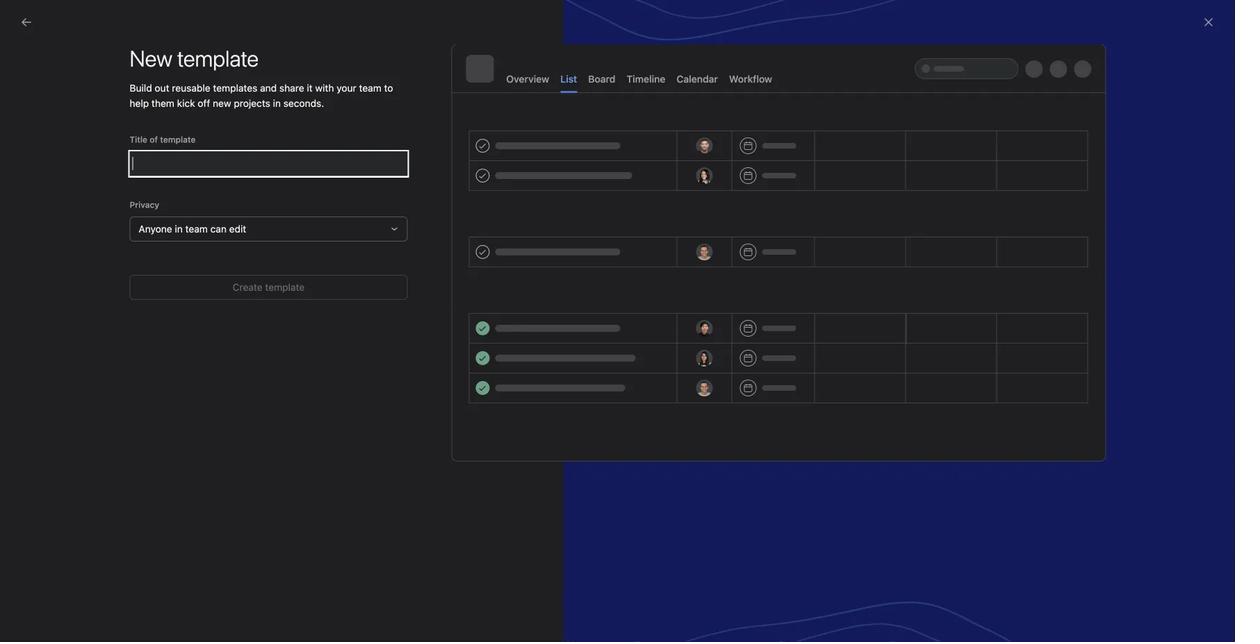 Task type: locate. For each thing, give the bounding box(es) containing it.
new left send
[[699, 455, 717, 465]]

can left edit at top
[[210, 223, 227, 235]]

Title of template text field
[[130, 152, 408, 177]]

goal
[[991, 130, 1008, 140], [841, 172, 857, 182]]

what
[[941, 172, 960, 182]]

in
[[273, 98, 281, 109], [175, 223, 183, 235]]

title
[[130, 135, 147, 145]]

timeline
[[627, 73, 665, 85]]

new for new send feedback
[[699, 455, 717, 465]]

goals
[[948, 157, 972, 169]]

projects
[[234, 98, 270, 109]]

1 horizontal spatial can
[[908, 172, 922, 182]]

anyone
[[139, 223, 172, 235]]

0 vertical spatial project
[[460, 307, 492, 319]]

bk
[[1111, 54, 1122, 64], [713, 351, 724, 360]]

project left plan at the bottom left of the page
[[517, 348, 550, 360]]

octopus specimen
[[438, 391, 525, 402]]

1 vertical spatial can
[[210, 223, 227, 235]]

0 vertical spatial can
[[908, 172, 922, 182]]

1 horizontal spatial ts
[[755, 393, 765, 403]]

project up functional
[[460, 307, 492, 319]]

0 vertical spatial to
[[384, 82, 393, 94]]

create down edit at top
[[233, 282, 263, 293]]

to right the your at the left
[[384, 82, 393, 94]]

reusable
[[172, 82, 210, 94]]

send feedback link
[[722, 454, 781, 466]]

to inside build out reusable templates and share it with your team to help them kick off new projects in seconds.
[[384, 82, 393, 94]]

goal up hope
[[991, 130, 1008, 140]]

new up cross-
[[438, 307, 458, 319]]

create
[[963, 130, 989, 140], [233, 282, 263, 293]]

projects element
[[0, 221, 167, 293]]

1 vertical spatial goal
[[841, 172, 857, 182]]

1 vertical spatial new
[[699, 455, 717, 465]]

team right the your at the left
[[359, 82, 381, 94]]

can down 'created'
[[908, 172, 922, 182]]

team right anyone
[[185, 223, 208, 235]]

2 vertical spatial ts
[[755, 393, 765, 403]]

workflow
[[729, 73, 772, 85]]

team
[[359, 82, 381, 94], [837, 157, 860, 169], [886, 172, 906, 182], [185, 223, 208, 235]]

to inside this team hasn't created any goals yet add a goal so the team can see what you hope to achieve.
[[1001, 172, 1009, 182]]

0 horizontal spatial ts
[[727, 351, 738, 360]]

list box
[[454, 6, 787, 28]]

0 vertical spatial ts
[[1097, 54, 1108, 64]]

1 horizontal spatial in
[[273, 98, 281, 109]]

0 horizontal spatial goal
[[841, 172, 857, 182]]

overview left list
[[506, 73, 549, 85]]

goal right a
[[841, 172, 857, 182]]

can
[[908, 172, 922, 182], [210, 223, 227, 235]]

project
[[460, 307, 492, 319], [517, 348, 550, 360]]

template
[[160, 135, 196, 145], [265, 282, 305, 293]]

add
[[816, 172, 831, 182]]

new template
[[130, 45, 259, 72]]

1 horizontal spatial create
[[963, 130, 989, 140]]

template down 'anyone in team can edit' dropdown button
[[265, 282, 305, 293]]

ts for bk
[[1097, 54, 1108, 64]]

to
[[384, 82, 393, 94], [1001, 172, 1009, 182]]

the
[[871, 172, 884, 182]]

0 vertical spatial goal
[[991, 130, 1008, 140]]

1 horizontal spatial new
[[699, 455, 717, 465]]

cross-functional project plan
[[438, 348, 572, 360]]

0 vertical spatial in
[[273, 98, 281, 109]]

1 vertical spatial ts
[[727, 351, 738, 360]]

you
[[962, 172, 976, 182]]

ts
[[1097, 54, 1108, 64], [727, 351, 738, 360], [755, 393, 765, 403]]

1 horizontal spatial goal
[[991, 130, 1008, 140]]

2 horizontal spatial ts
[[1097, 54, 1108, 64]]

team right the
[[886, 172, 906, 182]]

see
[[925, 172, 939, 182]]

1 horizontal spatial to
[[1001, 172, 1009, 182]]

plan
[[552, 348, 572, 360]]

overview button
[[183, 66, 226, 84]]

to right hope
[[1001, 172, 1009, 182]]

yet
[[975, 157, 989, 169]]

list
[[560, 73, 577, 85]]

out
[[155, 82, 169, 94]]

0 horizontal spatial overview
[[183, 66, 226, 77]]

in inside build out reusable templates and share it with your team to help them kick off new projects in seconds.
[[273, 98, 281, 109]]

0 vertical spatial bk
[[1111, 54, 1122, 64]]

specimen
[[479, 391, 525, 402]]

1 horizontal spatial project
[[517, 348, 550, 360]]

1 vertical spatial template
[[265, 282, 305, 293]]

0 vertical spatial create
[[963, 130, 989, 140]]

build out reusable templates and share it with your team to help them kick off new projects in seconds.
[[130, 82, 393, 109]]

overview
[[183, 66, 226, 77], [506, 73, 549, 85]]

1 horizontal spatial template
[[265, 282, 305, 293]]

0 horizontal spatial new
[[438, 307, 458, 319]]

0 horizontal spatial can
[[210, 223, 227, 235]]

1 vertical spatial to
[[1001, 172, 1009, 182]]

hide sidebar image
[[18, 11, 29, 22]]

new
[[438, 307, 458, 319], [699, 455, 717, 465]]

overview up reusable
[[183, 66, 226, 77]]

create goal
[[963, 130, 1008, 140]]

goals
[[816, 126, 851, 143]]

1 vertical spatial bk
[[713, 351, 724, 360]]

0 horizontal spatial create
[[233, 282, 263, 293]]

create up yet
[[963, 130, 989, 140]]

0 horizontal spatial in
[[175, 223, 183, 235]]

template right of
[[160, 135, 196, 145]]

1 horizontal spatial overview
[[506, 73, 549, 85]]

global element
[[0, 34, 167, 117]]

team up a
[[837, 157, 860, 169]]

calendar
[[677, 73, 718, 85]]

0 horizontal spatial to
[[384, 82, 393, 94]]

help
[[130, 98, 149, 109]]

team inside dropdown button
[[185, 223, 208, 235]]

create template button
[[130, 275, 408, 300]]

functional
[[468, 348, 514, 360]]

in right anyone
[[175, 223, 183, 235]]

0 vertical spatial template
[[160, 135, 196, 145]]

in down and
[[273, 98, 281, 109]]

1 vertical spatial in
[[175, 223, 183, 235]]

0 horizontal spatial template
[[160, 135, 196, 145]]

anyone in team can edit button
[[130, 217, 408, 242]]

0 vertical spatial new
[[438, 307, 458, 319]]

1 vertical spatial create
[[233, 282, 263, 293]]

new for new project
[[438, 307, 458, 319]]

so
[[860, 172, 869, 182]]



Task type: describe. For each thing, give the bounding box(es) containing it.
new
[[213, 98, 231, 109]]

created
[[893, 157, 927, 169]]

0 horizontal spatial project
[[460, 307, 492, 319]]

my workspace
[[183, 42, 274, 59]]

templates
[[213, 82, 257, 94]]

hasn't
[[862, 157, 890, 169]]

build
[[130, 82, 152, 94]]

go back image
[[21, 17, 32, 28]]

messages
[[243, 66, 289, 77]]

co
[[741, 351, 751, 360]]

this
[[816, 157, 835, 169]]

template inside button
[[265, 282, 305, 293]]

1 horizontal spatial bk
[[1111, 54, 1122, 64]]

new send feedback
[[699, 455, 781, 465]]

1 vertical spatial project
[[517, 348, 550, 360]]

goal inside button
[[991, 130, 1008, 140]]

new project
[[438, 307, 492, 319]]

team inside build out reusable templates and share it with your team to help them kick off new projects in seconds.
[[359, 82, 381, 94]]

kick
[[177, 98, 195, 109]]

privacy
[[130, 200, 159, 210]]

this team hasn't created any goals yet add a goal so the team can see what you hope to achieve.
[[816, 157, 1009, 195]]

ts for co
[[727, 351, 738, 360]]

create goal button
[[957, 125, 1014, 145]]

send
[[722, 455, 742, 465]]

it
[[307, 82, 313, 94]]

any
[[929, 157, 945, 169]]

projects
[[387, 260, 439, 276]]

create for create goal
[[963, 130, 989, 140]]

create template
[[233, 282, 305, 293]]

cross-
[[438, 348, 468, 360]]

with
[[315, 82, 334, 94]]

achieve.
[[816, 185, 848, 195]]

of
[[150, 135, 158, 145]]

off
[[198, 98, 210, 109]]

share
[[279, 82, 304, 94]]

a
[[834, 172, 838, 182]]

create for create template
[[233, 282, 263, 293]]

your
[[337, 82, 356, 94]]

in inside dropdown button
[[175, 223, 183, 235]]

feedback
[[744, 455, 781, 465]]

board
[[588, 73, 615, 85]]

messages button
[[243, 66, 289, 84]]

can inside this team hasn't created any goals yet add a goal so the team can see what you hope to achieve.
[[908, 172, 922, 182]]

title of template
[[130, 135, 196, 145]]

this is a preview of your project template image
[[452, 44, 1105, 462]]

8
[[757, 351, 763, 360]]

can inside dropdown button
[[210, 223, 227, 235]]

octopus
[[438, 391, 477, 402]]

about us document
[[816, 60, 1014, 88]]

anyone in team can edit
[[139, 223, 246, 235]]

hope
[[979, 172, 999, 182]]

0 horizontal spatial bk
[[713, 351, 724, 360]]

and
[[260, 82, 277, 94]]

edit
[[229, 223, 246, 235]]

goal inside this team hasn't created any goals yet add a goal so the team can see what you hope to achieve.
[[841, 172, 857, 182]]

templates
[[387, 455, 452, 472]]

them
[[152, 98, 174, 109]]

seconds.
[[283, 98, 324, 109]]

close image
[[1203, 17, 1214, 28]]



Task type: vqa. For each thing, say whether or not it's contained in the screenshot.
topmost Base
no



